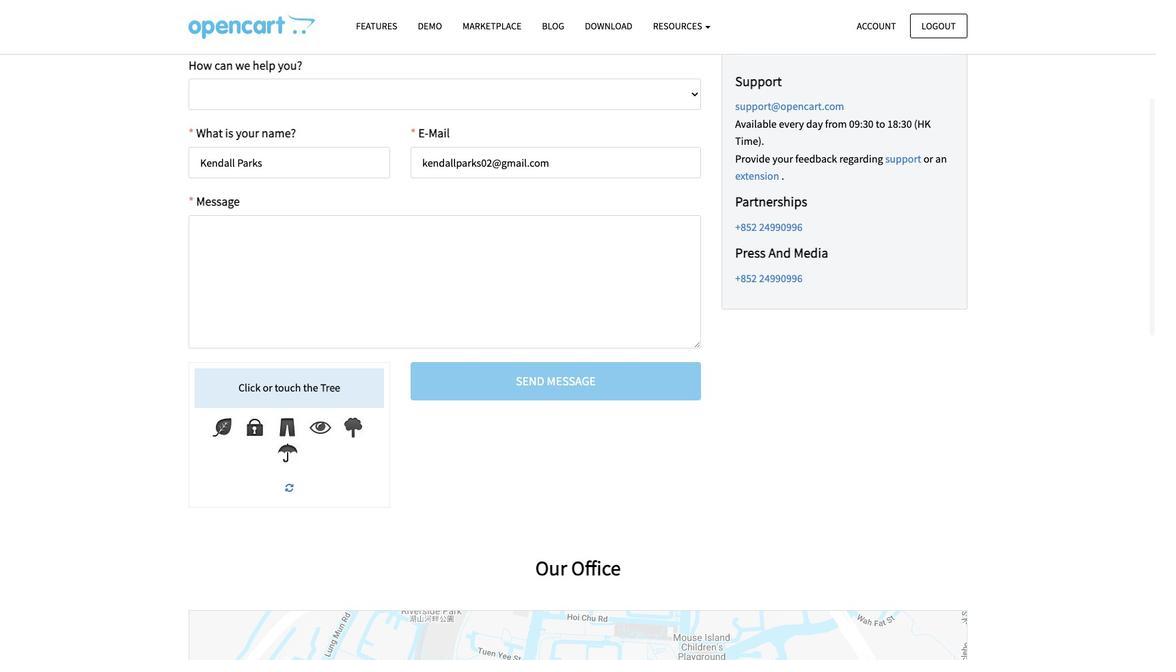 Task type: locate. For each thing, give the bounding box(es) containing it.
e-mail
[[419, 125, 450, 141]]

in
[[377, 12, 386, 25]]

support@opencart.com available every day from 09:30 to 18:30 (hk time). provide your feedback regarding support or an extension .
[[736, 99, 948, 183]]

office
[[572, 555, 621, 581]]

+852 24990996
[[736, 220, 803, 234], [736, 271, 803, 285]]

you?
[[278, 57, 302, 73]]

1 horizontal spatial your
[[773, 152, 794, 165]]

map region
[[189, 611, 968, 661]]

your right is on the left of the page
[[236, 125, 259, 141]]

the
[[388, 12, 403, 25], [303, 381, 318, 395]]

below
[[429, 12, 457, 25]]

refresh image
[[285, 484, 294, 493]]

blog link
[[532, 14, 575, 38]]

1 vertical spatial +852
[[736, 271, 758, 285]]

24990996 for first +852 24990996 link from the bottom
[[760, 271, 803, 285]]

partnerships
[[736, 193, 808, 210]]

1 horizontal spatial message
[[547, 373, 596, 389]]

blog
[[542, 20, 565, 32]]

your
[[236, 125, 259, 141], [773, 152, 794, 165]]

able
[[550, 12, 570, 25]]

to right the able
[[572, 12, 582, 25]]

extension link
[[736, 169, 780, 183]]

0 horizontal spatial or
[[263, 381, 273, 395]]

0 vertical spatial 24990996
[[760, 220, 803, 234]]

our office
[[536, 555, 621, 581]]

from
[[826, 117, 848, 130]]

can
[[215, 57, 233, 73]]

1 horizontal spatial to
[[572, 12, 582, 25]]

1 horizontal spatial or
[[924, 152, 934, 165]]

mail
[[429, 125, 450, 141]]

0 vertical spatial +852 24990996
[[736, 220, 803, 234]]

24990996 up press and media
[[760, 220, 803, 234]]

or
[[924, 152, 934, 165], [263, 381, 273, 395]]

1 vertical spatial the
[[303, 381, 318, 395]]

our
[[536, 555, 568, 581]]

2 horizontal spatial to
[[876, 117, 886, 130]]

send
[[516, 373, 545, 389]]

E-Mail text field
[[411, 147, 702, 179]]

every
[[779, 117, 805, 130]]

Message text field
[[189, 215, 702, 349]]

.
[[782, 169, 785, 183]]

0 horizontal spatial to
[[525, 12, 535, 25]]

regarding
[[840, 152, 884, 165]]

you.
[[612, 12, 631, 25]]

1 vertical spatial 24990996
[[760, 271, 803, 285]]

your up .
[[773, 152, 794, 165]]

+852
[[736, 220, 758, 234], [736, 271, 758, 285]]

name?
[[262, 125, 296, 141]]

or inside support@opencart.com available every day from 09:30 to 18:30 (hk time). provide your feedback regarding support or an extension .
[[924, 152, 934, 165]]

message
[[196, 194, 240, 209], [547, 373, 596, 389]]

provide
[[736, 152, 771, 165]]

provide
[[243, 12, 278, 25]]

or right the 'click'
[[263, 381, 273, 395]]

the left tree at the left bottom of the page
[[303, 381, 318, 395]]

be
[[537, 12, 548, 25]]

What is your name? text field
[[189, 147, 390, 179]]

+852 down press
[[736, 271, 758, 285]]

click or touch the tree
[[239, 381, 341, 395]]

1 +852 from the top
[[736, 220, 758, 234]]

the right in
[[388, 12, 403, 25]]

to left be
[[525, 12, 535, 25]]

support@opencart.com
[[736, 99, 845, 113]]

2 +852 24990996 from the top
[[736, 271, 803, 285]]

touch
[[275, 381, 301, 395]]

24990996 for 2nd +852 24990996 link from the bottom
[[760, 220, 803, 234]]

click
[[239, 381, 261, 395]]

+852 up press
[[736, 220, 758, 234]]

extension
[[736, 169, 780, 183]]

0 horizontal spatial your
[[236, 125, 259, 141]]

agents
[[492, 12, 523, 25]]

1 24990996 from the top
[[760, 220, 803, 234]]

0 vertical spatial the
[[388, 12, 403, 25]]

1 vertical spatial message
[[547, 373, 596, 389]]

please
[[211, 12, 241, 25]]

message inside button
[[547, 373, 596, 389]]

how can we help you?
[[189, 57, 302, 73]]

+852 24990996 link down partnerships
[[736, 220, 803, 234]]

0 horizontal spatial the
[[303, 381, 318, 395]]

1 vertical spatial +852 24990996 link
[[736, 271, 803, 285]]

support
[[736, 72, 782, 89]]

1 vertical spatial +852 24990996
[[736, 271, 803, 285]]

1 horizontal spatial the
[[388, 12, 403, 25]]

+852 24990996 down and
[[736, 271, 803, 285]]

0 vertical spatial your
[[236, 125, 259, 141]]

to left 18:30
[[876, 117, 886, 130]]

0 vertical spatial or
[[924, 152, 934, 165]]

+852 24990996 link down and
[[736, 271, 803, 285]]

or left 'an'
[[924, 152, 934, 165]]

24990996
[[760, 220, 803, 234], [760, 271, 803, 285]]

0 horizontal spatial message
[[196, 194, 240, 209]]

info circle image
[[200, 13, 209, 24]]

0 vertical spatial +852 24990996 link
[[736, 220, 803, 234]]

+852 24990996 down partnerships
[[736, 220, 803, 234]]

+852 24990996 link
[[736, 220, 803, 234], [736, 271, 803, 285]]

0 vertical spatial +852
[[736, 220, 758, 234]]

2 24990996 from the top
[[760, 271, 803, 285]]

1 vertical spatial or
[[263, 381, 273, 395]]

1 vertical spatial your
[[773, 152, 794, 165]]

2 +852 from the top
[[736, 271, 758, 285]]

to
[[525, 12, 535, 25], [572, 12, 582, 25], [876, 117, 886, 130]]

tree
[[321, 381, 341, 395]]

account
[[858, 19, 897, 32]]

24990996 down press and media
[[760, 271, 803, 285]]



Task type: describe. For each thing, give the bounding box(es) containing it.
time).
[[736, 134, 765, 148]]

feedback
[[796, 152, 838, 165]]

press
[[736, 244, 766, 261]]

resources
[[653, 20, 705, 32]]

account link
[[846, 13, 908, 38]]

day
[[807, 117, 824, 130]]

please provide as much information in the form below for our agents to be able to assist you.
[[209, 12, 631, 25]]

download link
[[575, 14, 643, 38]]

download
[[585, 20, 633, 32]]

our
[[475, 12, 490, 25]]

to inside support@opencart.com available every day from 09:30 to 18:30 (hk time). provide your feedback regarding support or an extension .
[[876, 117, 886, 130]]

resources link
[[643, 14, 722, 38]]

what is your name?
[[196, 125, 296, 141]]

(hk
[[915, 117, 932, 130]]

is
[[225, 125, 234, 141]]

e-
[[419, 125, 429, 141]]

marketplace
[[463, 20, 522, 32]]

logout
[[922, 19, 957, 32]]

marketplace link
[[453, 14, 532, 38]]

+852 for first +852 24990996 link from the bottom
[[736, 271, 758, 285]]

your inside support@opencart.com available every day from 09:30 to 18:30 (hk time). provide your feedback regarding support or an extension .
[[773, 152, 794, 165]]

support
[[886, 152, 922, 165]]

logout link
[[911, 13, 968, 38]]

demo
[[418, 20, 442, 32]]

send message
[[516, 373, 596, 389]]

1 +852 24990996 from the top
[[736, 220, 803, 234]]

2 +852 24990996 link from the top
[[736, 271, 803, 285]]

18:30
[[888, 117, 913, 130]]

press and media
[[736, 244, 829, 261]]

09:30
[[850, 117, 874, 130]]

as
[[280, 12, 290, 25]]

media
[[794, 244, 829, 261]]

form
[[405, 12, 427, 25]]

features link
[[346, 14, 408, 38]]

demo link
[[408, 14, 453, 38]]

information
[[321, 12, 375, 25]]

support@opencart.com link
[[736, 99, 845, 113]]

0 vertical spatial message
[[196, 194, 240, 209]]

assist
[[584, 12, 610, 25]]

and
[[769, 244, 792, 261]]

how
[[189, 57, 212, 73]]

features
[[356, 20, 398, 32]]

help
[[253, 57, 276, 73]]

1 +852 24990996 link from the top
[[736, 220, 803, 234]]

+852 for 2nd +852 24990996 link from the bottom
[[736, 220, 758, 234]]

available
[[736, 117, 777, 130]]

we
[[236, 57, 250, 73]]

support link
[[886, 152, 922, 165]]

opencart - contact image
[[189, 14, 315, 39]]

an
[[936, 152, 948, 165]]

send message button
[[411, 363, 702, 401]]

much
[[293, 12, 319, 25]]

for
[[460, 12, 472, 25]]

what
[[196, 125, 223, 141]]



Task type: vqa. For each thing, say whether or not it's contained in the screenshot.
leftmost the the
yes



